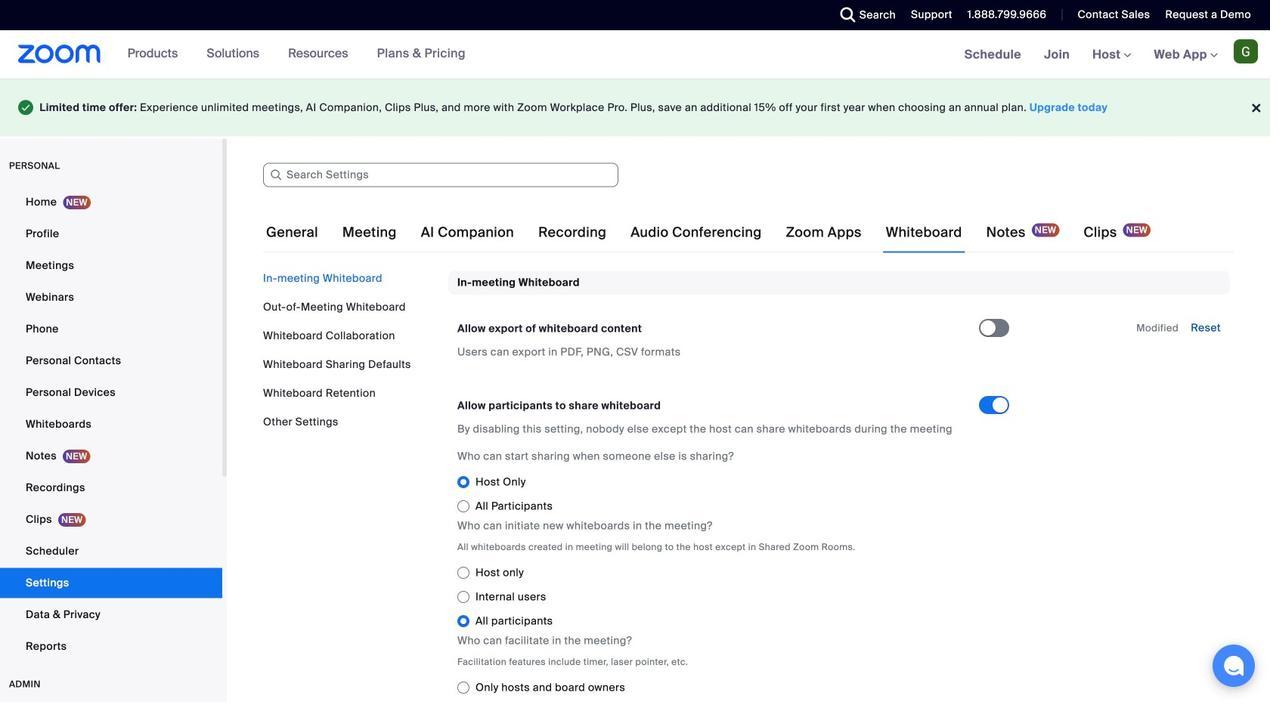 Task type: vqa. For each thing, say whether or not it's contained in the screenshot.
Meetings navigation
yes



Task type: describe. For each thing, give the bounding box(es) containing it.
zoom logo image
[[18, 45, 101, 64]]

profile picture image
[[1234, 39, 1258, 64]]

meetings navigation
[[953, 30, 1270, 80]]

personal menu menu
[[0, 187, 222, 664]]

product information navigation
[[101, 30, 477, 79]]

in-meeting whiteboard element
[[448, 271, 1230, 702]]



Task type: locate. For each thing, give the bounding box(es) containing it.
option group
[[457, 470, 1022, 519], [457, 561, 1022, 634]]

1 option group from the top
[[457, 470, 1022, 519]]

Search Settings text field
[[263, 163, 619, 187]]

type image
[[18, 97, 34, 118]]

menu bar
[[263, 271, 437, 430]]

tabs of my account settings page tab list
[[263, 211, 1154, 254]]

1 vertical spatial option group
[[457, 561, 1022, 634]]

2 option group from the top
[[457, 561, 1022, 634]]

open chat image
[[1223, 656, 1245, 677]]

0 vertical spatial option group
[[457, 470, 1022, 519]]

footer
[[0, 79, 1270, 137]]

banner
[[0, 30, 1270, 80]]



